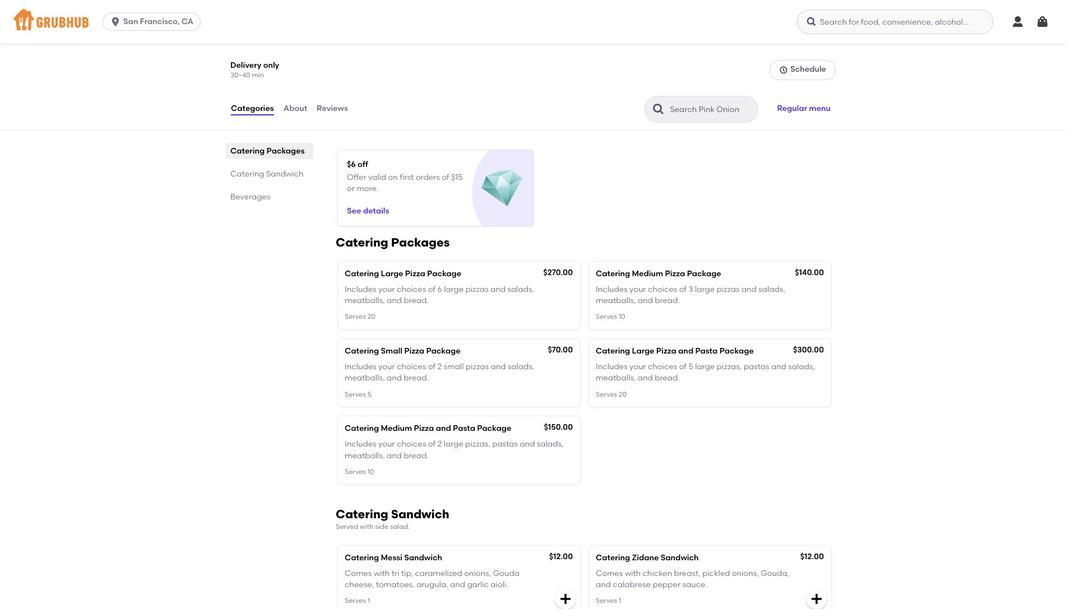 Task type: describe. For each thing, give the bounding box(es) containing it.
package for 3
[[687, 269, 721, 278]]

of for includes your choices of 5 large pizzas, pastas and salads, meatballs, and bread.
[[679, 362, 687, 372]]

large for 3
[[695, 285, 715, 294]]

gouda
[[493, 569, 520, 579]]

package up includes your choices of 5 large pizzas, pastas and salads, meatballs, and bread.
[[720, 346, 754, 356]]

pastas for catering large pizza and pasta package
[[744, 362, 770, 372]]

catering medium pizza and pasta package
[[345, 424, 512, 433]]

and inside "comes with tri tip, caramelized onions, gouda cheese, tomatoes, arugula, and garlic aioli."
[[450, 580, 465, 590]]

francisco,
[[140, 17, 180, 26]]

catering for includes your choices of 2 small pizzas and salads, meatballs, and bread.
[[345, 346, 379, 356]]

bread. inside includes your choices of 5 large pizzas, pastas and salads, meatballs, and bread.
[[655, 374, 680, 383]]

serves 5
[[345, 391, 372, 398]]

includes for includes your choices of 5 large pizzas, pastas and salads, meatballs, and bread.
[[596, 362, 628, 372]]

tri
[[392, 569, 399, 579]]

pizzas, for catering medium pizza and pasta package
[[465, 440, 491, 449]]

your for includes your choices of 3 large pizzas and salads, meatballs, and bread.
[[630, 285, 646, 294]]

catering zidane sandwich
[[596, 553, 699, 563]]

includes for includes your choices of 3 large pizzas and salads, meatballs, and bread.
[[596, 285, 628, 294]]

catering for includes your choices of 5 large pizzas, pastas and salads, meatballs, and bread.
[[596, 346, 630, 356]]

serves 10 for includes your choices of 3 large pizzas and salads, meatballs, and bread.
[[596, 313, 625, 321]]

sandwich up beverages
[[266, 169, 304, 179]]

or
[[347, 184, 355, 194]]

$70.00
[[548, 345, 573, 355]]

your for includes your choices of 2 large pizzas, pastas and salads, meatballs, and bread.
[[378, 440, 395, 449]]

sandwich up caramelized
[[404, 553, 442, 563]]

catering sandwich served with side salad.
[[336, 507, 449, 531]]

pizzas for catering large pizza package
[[466, 285, 489, 294]]

choices for catering small pizza package
[[397, 362, 426, 372]]

pasta for 2
[[453, 424, 475, 433]]

meatballs, for includes your choices of 3 large pizzas and salads, meatballs, and bread.
[[596, 296, 636, 306]]

reviews button
[[316, 89, 349, 129]]

of inside $6 off offer valid on first orders of $15 or more.
[[442, 173, 449, 182]]

serves for includes your choices of 5 large pizzas, pastas and salads, meatballs, and bread.
[[596, 391, 617, 398]]

sandwich up the breast,
[[661, 553, 699, 563]]

0 horizontal spatial svg image
[[806, 16, 817, 27]]

min
[[252, 71, 264, 79]]

arugula,
[[417, 580, 448, 590]]

catering sandwich
[[230, 169, 304, 179]]

$140.00
[[795, 268, 824, 277]]

main navigation navigation
[[0, 0, 1066, 44]]

0 vertical spatial catering packages
[[230, 146, 305, 156]]

see details button
[[347, 201, 389, 222]]

$6 off offer valid on first orders of $15 or more.
[[347, 160, 463, 194]]

$300.00
[[793, 345, 824, 355]]

sandwich inside catering sandwich served with side salad.
[[391, 507, 449, 522]]

0 horizontal spatial packages
[[267, 146, 305, 156]]

pizza for catering medium pizza package
[[665, 269, 685, 278]]

10 for meatballs,
[[368, 468, 374, 476]]

promo image
[[482, 168, 523, 209]]

offer
[[347, 173, 367, 182]]

bread. for 3
[[655, 296, 680, 306]]

sauce.
[[683, 580, 708, 590]]

gouda,
[[761, 569, 790, 579]]

bread. for 6
[[404, 296, 429, 306]]

off
[[358, 160, 368, 169]]

meatballs, inside includes your choices of 5 large pizzas, pastas and salads, meatballs, and bread.
[[596, 374, 636, 383]]

san francisco, ca button
[[103, 13, 205, 31]]

chicken
[[643, 569, 672, 579]]

serves 10 for includes your choices of 2 large pizzas, pastas and salads, meatballs, and bread.
[[345, 468, 374, 476]]

includes for includes your choices of 2 large pizzas, pastas and salads, meatballs, and bread.
[[345, 440, 377, 449]]

schedule
[[791, 65, 826, 74]]

serves for comes with tri tip, caramelized onions, gouda cheese, tomatoes, arugula, and garlic aioli.
[[345, 597, 366, 605]]

1 horizontal spatial packages
[[391, 235, 450, 249]]

includes your choices of 5 large pizzas, pastas and salads, meatballs, and bread.
[[596, 362, 815, 383]]

your for includes your choices of 6 large pizzas and salads, meatballs, and bread.
[[378, 285, 395, 294]]

choices for catering medium pizza and pasta package
[[397, 440, 426, 449]]

2 for large
[[438, 440, 442, 449]]

regular menu button
[[772, 97, 836, 121]]

delivery
[[230, 60, 261, 70]]

orders
[[416, 173, 440, 182]]

breast,
[[674, 569, 701, 579]]

30–40
[[230, 71, 250, 79]]

1 vertical spatial 5
[[368, 391, 372, 398]]

first
[[400, 173, 414, 182]]

includes your choices of 3 large pizzas and salads, meatballs, and bread.
[[596, 285, 786, 306]]

caramelized
[[415, 569, 462, 579]]

small
[[381, 346, 403, 356]]

6
[[438, 285, 442, 294]]

catering for includes your choices of 3 large pizzas and salads, meatballs, and bread.
[[596, 269, 630, 278]]

salads, for includes your choices of 2 small pizzas and salads, meatballs, and bread.
[[508, 362, 535, 372]]

beverages
[[230, 192, 270, 202]]

and inside comes with chicken breast, pickled onions, gouda, and calabrese pepper sauce.
[[596, 580, 611, 590]]

$15
[[451, 173, 463, 182]]

your for includes your choices of 2 small pizzas and salads, meatballs, and bread.
[[378, 362, 395, 372]]

pizza for catering medium pizza and pasta package
[[414, 424, 434, 433]]

only
[[263, 60, 279, 70]]

schedule button
[[770, 60, 836, 80]]

serves for comes with chicken breast, pickled onions, gouda, and calabrese pepper sauce.
[[596, 597, 617, 605]]

side
[[375, 523, 389, 531]]

catering for catering sandwich
[[230, 146, 265, 156]]

includes your choices of 6 large pizzas and salads, meatballs, and bread.
[[345, 285, 534, 306]]

categories
[[231, 104, 274, 113]]

tomatoes,
[[376, 580, 415, 590]]

of for includes your choices of 3 large pizzas and salads, meatballs, and bread.
[[679, 285, 687, 294]]

comes with tri tip, caramelized onions, gouda cheese, tomatoes, arugula, and garlic aioli.
[[345, 569, 520, 590]]

reviews
[[317, 104, 348, 113]]

large for 6
[[444, 285, 464, 294]]

see details
[[347, 206, 389, 216]]

san
[[123, 17, 138, 26]]



Task type: locate. For each thing, give the bounding box(es) containing it.
pastas inside includes your choices of 5 large pizzas, pastas and salads, meatballs, and bread.
[[744, 362, 770, 372]]

pizza
[[405, 269, 425, 278], [665, 269, 685, 278], [404, 346, 425, 356], [656, 346, 677, 356], [414, 424, 434, 433]]

0 vertical spatial 10
[[619, 313, 625, 321]]

package up the 6
[[427, 269, 462, 278]]

0 horizontal spatial serves 20
[[345, 313, 376, 321]]

your for includes your choices of 5 large pizzas, pastas and salads, meatballs, and bread.
[[630, 362, 646, 372]]

1 horizontal spatial svg image
[[1036, 15, 1050, 29]]

pizzas right small
[[466, 362, 489, 372]]

1 vertical spatial pasta
[[453, 424, 475, 433]]

0 vertical spatial 5
[[689, 362, 693, 372]]

catering packages
[[230, 146, 305, 156], [336, 235, 450, 249]]

aioli.
[[491, 580, 509, 590]]

0 vertical spatial 2
[[438, 362, 442, 372]]

tip,
[[401, 569, 413, 579]]

5 inside includes your choices of 5 large pizzas, pastas and salads, meatballs, and bread.
[[689, 362, 693, 372]]

includes inside includes your choices of 3 large pizzas and salads, meatballs, and bread.
[[596, 285, 628, 294]]

0 vertical spatial packages
[[267, 146, 305, 156]]

package up includes your choices of 2 large pizzas, pastas and salads, meatballs, and bread.
[[477, 424, 512, 433]]

with for catering messi sandwich
[[374, 569, 390, 579]]

details
[[363, 206, 389, 216]]

0 vertical spatial pizzas,
[[717, 362, 742, 372]]

large inside includes your choices of 6 large pizzas and salads, meatballs, and bread.
[[444, 285, 464, 294]]

20
[[368, 313, 376, 321], [619, 391, 627, 398]]

salads, for includes your choices of 6 large pizzas and salads, meatballs, and bread.
[[508, 285, 534, 294]]

pizza up includes your choices of 2 large pizzas, pastas and salads, meatballs, and bread.
[[414, 424, 434, 433]]

choices for catering large pizza and pasta package
[[648, 362, 677, 372]]

0 horizontal spatial 1
[[368, 597, 370, 605]]

about button
[[283, 89, 308, 129]]

your inside includes your choices of 5 large pizzas, pastas and salads, meatballs, and bread.
[[630, 362, 646, 372]]

large inside includes your choices of 2 large pizzas, pastas and salads, meatballs, and bread.
[[444, 440, 464, 449]]

2 down catering medium pizza and pasta package
[[438, 440, 442, 449]]

serves 1 down calabrese
[[596, 597, 621, 605]]

your down catering medium pizza package
[[630, 285, 646, 294]]

meatballs,
[[345, 296, 385, 306], [596, 296, 636, 306], [345, 374, 385, 383], [596, 374, 636, 383], [345, 451, 385, 461]]

with left tri
[[374, 569, 390, 579]]

with left side
[[360, 523, 374, 531]]

2 inside includes your choices of 2 large pizzas, pastas and salads, meatballs, and bread.
[[438, 440, 442, 449]]

pastas
[[744, 362, 770, 372], [492, 440, 518, 449]]

0 horizontal spatial serves 1
[[345, 597, 370, 605]]

includes your choices of 2 small pizzas and salads, meatballs, and bread.
[[345, 362, 535, 383]]

serves 1 for and
[[596, 597, 621, 605]]

2 onions, from the left
[[732, 569, 759, 579]]

bread. for 2
[[404, 374, 429, 383]]

1 onions, from the left
[[464, 569, 491, 579]]

1 horizontal spatial 20
[[619, 391, 627, 398]]

pasta up includes your choices of 2 large pizzas, pastas and salads, meatballs, and bread.
[[453, 424, 475, 433]]

your inside includes your choices of 3 large pizzas and salads, meatballs, and bread.
[[630, 285, 646, 294]]

pastas for catering medium pizza and pasta package
[[492, 440, 518, 449]]

package for 6
[[427, 269, 462, 278]]

large down catering large pizza and pasta package
[[695, 362, 715, 372]]

regular
[[777, 104, 807, 113]]

0 horizontal spatial 5
[[368, 391, 372, 398]]

$12.00
[[549, 552, 573, 562], [800, 552, 824, 562]]

large down catering medium pizza and pasta package
[[444, 440, 464, 449]]

2 $12.00 from the left
[[800, 552, 824, 562]]

comes
[[345, 569, 372, 579], [596, 569, 623, 579]]

large for 2
[[444, 440, 464, 449]]

1 horizontal spatial serves 1
[[596, 597, 621, 605]]

of inside includes your choices of 2 large pizzas, pastas and salads, meatballs, and bread.
[[428, 440, 436, 449]]

of for includes your choices of 2 small pizzas and salads, meatballs, and bread.
[[428, 362, 436, 372]]

bread. down catering large pizza and pasta package
[[655, 374, 680, 383]]

2 1 from the left
[[619, 597, 621, 605]]

package for 2
[[426, 346, 461, 356]]

10 for and
[[619, 313, 625, 321]]

and
[[491, 285, 506, 294], [742, 285, 757, 294], [387, 296, 402, 306], [638, 296, 653, 306], [678, 346, 694, 356], [491, 362, 506, 372], [772, 362, 787, 372], [387, 374, 402, 383], [638, 374, 653, 383], [436, 424, 451, 433], [520, 440, 535, 449], [387, 451, 402, 461], [450, 580, 465, 590], [596, 580, 611, 590]]

0 vertical spatial 20
[[368, 313, 376, 321]]

choices for catering medium pizza package
[[648, 285, 677, 294]]

of left the 6
[[428, 285, 436, 294]]

catering large pizza package
[[345, 269, 462, 278]]

meatballs, for includes your choices of 2 small pizzas and salads, meatballs, and bread.
[[345, 374, 385, 383]]

5
[[689, 362, 693, 372], [368, 391, 372, 398]]

choices for catering large pizza package
[[397, 285, 426, 294]]

1 vertical spatial 2
[[438, 440, 442, 449]]

salad.
[[390, 523, 410, 531]]

large inside includes your choices of 5 large pizzas, pastas and salads, meatballs, and bread.
[[695, 362, 715, 372]]

includes for includes your choices of 2 small pizzas and salads, meatballs, and bread.
[[345, 362, 377, 372]]

0 horizontal spatial pastas
[[492, 440, 518, 449]]

2 serves 1 from the left
[[596, 597, 621, 605]]

pastas inside includes your choices of 2 large pizzas, pastas and salads, meatballs, and bread.
[[492, 440, 518, 449]]

0 horizontal spatial comes
[[345, 569, 372, 579]]

your down catering medium pizza and pasta package
[[378, 440, 395, 449]]

serves 1 down the cheese,
[[345, 597, 370, 605]]

pizzas right the 3
[[717, 285, 740, 294]]

svg image
[[1011, 15, 1025, 29], [110, 16, 121, 27], [780, 65, 789, 74], [559, 592, 572, 606], [810, 592, 824, 606]]

choices inside includes your choices of 3 large pizzas and salads, meatballs, and bread.
[[648, 285, 677, 294]]

1 horizontal spatial serves 10
[[596, 313, 625, 321]]

catering packages up catering large pizza package
[[336, 235, 450, 249]]

pasta up includes your choices of 5 large pizzas, pastas and salads, meatballs, and bread.
[[696, 346, 718, 356]]

1 vertical spatial pizzas,
[[465, 440, 491, 449]]

with for catering zidane sandwich
[[625, 569, 641, 579]]

catering packages up catering sandwich on the top left
[[230, 146, 305, 156]]

pizzas inside includes your choices of 3 large pizzas and salads, meatballs, and bread.
[[717, 285, 740, 294]]

0 vertical spatial pasta
[[696, 346, 718, 356]]

2 inside 'includes your choices of 2 small pizzas and salads, meatballs, and bread.'
[[438, 362, 442, 372]]

your down small
[[378, 362, 395, 372]]

pizza up includes your choices of 5 large pizzas, pastas and salads, meatballs, and bread.
[[656, 346, 677, 356]]

comes for and
[[596, 569, 623, 579]]

valid
[[368, 173, 386, 182]]

ca
[[182, 17, 193, 26]]

salads, inside includes your choices of 5 large pizzas, pastas and salads, meatballs, and bread.
[[789, 362, 815, 372]]

bread. inside includes your choices of 6 large pizzas and salads, meatballs, and bread.
[[404, 296, 429, 306]]

serves
[[345, 313, 366, 321], [596, 313, 617, 321], [345, 391, 366, 398], [596, 391, 617, 398], [345, 468, 366, 476], [345, 597, 366, 605], [596, 597, 617, 605]]

pizzas
[[466, 285, 489, 294], [717, 285, 740, 294], [466, 362, 489, 372]]

medium for and
[[381, 424, 412, 433]]

onions,
[[464, 569, 491, 579], [732, 569, 759, 579]]

catering messi sandwich
[[345, 553, 442, 563]]

salads, inside 'includes your choices of 2 small pizzas and salads, meatballs, and bread.'
[[508, 362, 535, 372]]

salads, for includes your choices of 3 large pizzas and salads, meatballs, and bread.
[[759, 285, 786, 294]]

5 down the catering small pizza package
[[368, 391, 372, 398]]

1 down calabrese
[[619, 597, 621, 605]]

search icon image
[[652, 102, 666, 116]]

2 2 from the top
[[438, 440, 442, 449]]

san francisco, ca
[[123, 17, 193, 26]]

1 horizontal spatial 5
[[689, 362, 693, 372]]

1
[[368, 597, 370, 605], [619, 597, 621, 605]]

calabrese
[[613, 580, 651, 590]]

1 horizontal spatial serves 20
[[596, 391, 627, 398]]

catering for includes your choices of 6 large pizzas and salads, meatballs, and bread.
[[345, 269, 379, 278]]

bread. down catering medium pizza and pasta package
[[404, 451, 429, 461]]

with inside "comes with tri tip, caramelized onions, gouda cheese, tomatoes, arugula, and garlic aioli."
[[374, 569, 390, 579]]

served
[[336, 523, 358, 531]]

comes inside "comes with tri tip, caramelized onions, gouda cheese, tomatoes, arugula, and garlic aioli."
[[345, 569, 372, 579]]

includes inside includes your choices of 6 large pizzas and salads, meatballs, and bread.
[[345, 285, 377, 294]]

medium
[[632, 269, 663, 278], [381, 424, 412, 433]]

0 vertical spatial serves 10
[[596, 313, 625, 321]]

catering medium pizza package
[[596, 269, 721, 278]]

package up small
[[426, 346, 461, 356]]

sandwich up salad.
[[391, 507, 449, 522]]

packages
[[267, 146, 305, 156], [391, 235, 450, 249]]

large for meatballs,
[[632, 346, 655, 356]]

0 horizontal spatial onions,
[[464, 569, 491, 579]]

bread. down catering large pizza package
[[404, 296, 429, 306]]

delivery only 30–40 min
[[230, 60, 279, 79]]

choices inside includes your choices of 6 large pizzas and salads, meatballs, and bread.
[[397, 285, 426, 294]]

salads, inside includes your choices of 2 large pizzas, pastas and salads, meatballs, and bread.
[[537, 440, 564, 449]]

1 horizontal spatial medium
[[632, 269, 663, 278]]

medium for bread.
[[632, 269, 663, 278]]

Search for food, convenience, alcohol... search field
[[797, 10, 994, 34]]

0 horizontal spatial pasta
[[453, 424, 475, 433]]

large
[[381, 269, 403, 278], [632, 346, 655, 356]]

salads, inside includes your choices of 6 large pizzas and salads, meatballs, and bread.
[[508, 285, 534, 294]]

choices down catering medium pizza and pasta package
[[397, 440, 426, 449]]

serves 20
[[345, 313, 376, 321], [596, 391, 627, 398]]

1 2 from the top
[[438, 362, 442, 372]]

1 vertical spatial large
[[632, 346, 655, 356]]

0 horizontal spatial $12.00
[[549, 552, 573, 562]]

pepper
[[653, 580, 681, 590]]

meatballs, for includes your choices of 6 large pizzas and salads, meatballs, and bread.
[[345, 296, 385, 306]]

comes with chicken breast, pickled onions, gouda, and calabrese pepper sauce.
[[596, 569, 790, 590]]

pizzas, inside includes your choices of 2 large pizzas, pastas and salads, meatballs, and bread.
[[465, 440, 491, 449]]

0 horizontal spatial catering packages
[[230, 146, 305, 156]]

large right the 3
[[695, 285, 715, 294]]

1 horizontal spatial pastas
[[744, 362, 770, 372]]

2 comes from the left
[[596, 569, 623, 579]]

of down catering large pizza and pasta package
[[679, 362, 687, 372]]

1 vertical spatial packages
[[391, 235, 450, 249]]

package
[[427, 269, 462, 278], [687, 269, 721, 278], [426, 346, 461, 356], [720, 346, 754, 356], [477, 424, 512, 433]]

pizzas right the 6
[[466, 285, 489, 294]]

of
[[442, 173, 449, 182], [428, 285, 436, 294], [679, 285, 687, 294], [428, 362, 436, 372], [679, 362, 687, 372], [428, 440, 436, 449]]

choices down the catering small pizza package
[[397, 362, 426, 372]]

regular menu
[[777, 104, 831, 113]]

pizza for catering small pizza package
[[404, 346, 425, 356]]

1 horizontal spatial pizzas,
[[717, 362, 742, 372]]

pasta
[[696, 346, 718, 356], [453, 424, 475, 433]]

pizza up includes your choices of 6 large pizzas and salads, meatballs, and bread.
[[405, 269, 425, 278]]

0 horizontal spatial medium
[[381, 424, 412, 433]]

onions, for pickled
[[732, 569, 759, 579]]

zidane
[[632, 553, 659, 563]]

Search Pink Onion search field
[[669, 104, 755, 115]]

20 for meatballs,
[[619, 391, 627, 398]]

includes
[[345, 285, 377, 294], [596, 285, 628, 294], [345, 362, 377, 372], [596, 362, 628, 372], [345, 440, 377, 449]]

package up the 3
[[687, 269, 721, 278]]

your
[[378, 285, 395, 294], [630, 285, 646, 294], [378, 362, 395, 372], [630, 362, 646, 372], [378, 440, 395, 449]]

1 horizontal spatial catering packages
[[336, 235, 450, 249]]

choices down catering medium pizza package
[[648, 285, 677, 294]]

3
[[689, 285, 693, 294]]

1 vertical spatial serves 20
[[596, 391, 627, 398]]

pizza for catering large pizza and pasta package
[[656, 346, 677, 356]]

packages up catering large pizza package
[[391, 235, 450, 249]]

meatballs, inside 'includes your choices of 2 small pizzas and salads, meatballs, and bread.'
[[345, 374, 385, 383]]

bread. inside includes your choices of 2 large pizzas, pastas and salads, meatballs, and bread.
[[404, 451, 429, 461]]

serves for includes your choices of 2 small pizzas and salads, meatballs, and bread.
[[345, 391, 366, 398]]

small
[[444, 362, 464, 372]]

of left '$15'
[[442, 173, 449, 182]]

svg image inside san francisco, ca button
[[110, 16, 121, 27]]

$270.00
[[544, 268, 573, 277]]

1 1 from the left
[[368, 597, 370, 605]]

with up calabrese
[[625, 569, 641, 579]]

bread. inside includes your choices of 3 large pizzas and salads, meatballs, and bread.
[[655, 296, 680, 306]]

$12.00 for comes with chicken breast, pickled onions, gouda, and calabrese pepper sauce.
[[800, 552, 824, 562]]

large
[[444, 285, 464, 294], [695, 285, 715, 294], [695, 362, 715, 372], [444, 440, 464, 449]]

$6
[[347, 160, 356, 169]]

0 vertical spatial medium
[[632, 269, 663, 278]]

serves for includes your choices of 6 large pizzas and salads, meatballs, and bread.
[[345, 313, 366, 321]]

onions, inside comes with chicken breast, pickled onions, gouda, and calabrese pepper sauce.
[[732, 569, 759, 579]]

serves for includes your choices of 3 large pizzas and salads, meatballs, and bread.
[[596, 313, 617, 321]]

of inside includes your choices of 5 large pizzas, pastas and salads, meatballs, and bread.
[[679, 362, 687, 372]]

catering
[[230, 146, 265, 156], [230, 169, 264, 179], [336, 235, 388, 249], [345, 269, 379, 278], [596, 269, 630, 278], [345, 346, 379, 356], [596, 346, 630, 356], [345, 424, 379, 433], [336, 507, 388, 522], [345, 553, 379, 563], [596, 553, 630, 563]]

your inside includes your choices of 6 large pizzas and salads, meatballs, and bread.
[[378, 285, 395, 294]]

choices inside includes your choices of 5 large pizzas, pastas and salads, meatballs, and bread.
[[648, 362, 677, 372]]

pizzas, inside includes your choices of 5 large pizzas, pastas and salads, meatballs, and bread.
[[717, 362, 742, 372]]

2 left small
[[438, 362, 442, 372]]

catering for comes with tri tip, caramelized onions, gouda cheese, tomatoes, arugula, and garlic aioli.
[[345, 553, 379, 563]]

svg image inside schedule button
[[780, 65, 789, 74]]

1 horizontal spatial onions,
[[732, 569, 759, 579]]

choices down catering large pizza and pasta package
[[648, 362, 677, 372]]

pizza up includes your choices of 3 large pizzas and salads, meatballs, and bread.
[[665, 269, 685, 278]]

1 vertical spatial 10
[[368, 468, 374, 476]]

$12.00 for comes with tri tip, caramelized onions, gouda cheese, tomatoes, arugula, and garlic aioli.
[[549, 552, 573, 562]]

onions, right pickled
[[732, 569, 759, 579]]

salads, inside includes your choices of 3 large pizzas and salads, meatballs, and bread.
[[759, 285, 786, 294]]

comes up calabrese
[[596, 569, 623, 579]]

large for and
[[381, 269, 403, 278]]

1 $12.00 from the left
[[549, 552, 573, 562]]

menu
[[809, 104, 831, 113]]

comes up the cheese,
[[345, 569, 372, 579]]

1 for calabrese
[[619, 597, 621, 605]]

choices down catering large pizza package
[[397, 285, 426, 294]]

pasta for 5
[[696, 346, 718, 356]]

1 horizontal spatial 1
[[619, 597, 621, 605]]

1 horizontal spatial $12.00
[[800, 552, 824, 562]]

comes for cheese,
[[345, 569, 372, 579]]

1 vertical spatial serves 10
[[345, 468, 374, 476]]

onions, up garlic
[[464, 569, 491, 579]]

of for includes your choices of 2 large pizzas, pastas and salads, meatballs, and bread.
[[428, 440, 436, 449]]

bread. down catering medium pizza package
[[655, 296, 680, 306]]

serves 10
[[596, 313, 625, 321], [345, 468, 374, 476]]

svg image
[[1036, 15, 1050, 29], [806, 16, 817, 27]]

1 down the cheese,
[[368, 597, 370, 605]]

large for 5
[[695, 362, 715, 372]]

pizzas inside 'includes your choices of 2 small pizzas and salads, meatballs, and bread.'
[[466, 362, 489, 372]]

of for includes your choices of 6 large pizzas and salads, meatballs, and bread.
[[428, 285, 436, 294]]

with inside catering sandwich served with side salad.
[[360, 523, 374, 531]]

of inside includes your choices of 6 large pizzas and salads, meatballs, and bread.
[[428, 285, 436, 294]]

0 horizontal spatial 20
[[368, 313, 376, 321]]

2 for small
[[438, 362, 442, 372]]

includes your choices of 2 large pizzas, pastas and salads, meatballs, and bread.
[[345, 440, 564, 461]]

packages up catering sandwich on the top left
[[267, 146, 305, 156]]

1 vertical spatial catering packages
[[336, 235, 450, 249]]

1 comes from the left
[[345, 569, 372, 579]]

your down catering large pizza package
[[378, 285, 395, 294]]

of inside includes your choices of 3 large pizzas and salads, meatballs, and bread.
[[679, 285, 687, 294]]

5 down catering large pizza and pasta package
[[689, 362, 693, 372]]

categories button
[[230, 89, 275, 129]]

catering for comes with chicken breast, pickled onions, gouda, and calabrese pepper sauce.
[[596, 553, 630, 563]]

of inside 'includes your choices of 2 small pizzas and salads, meatballs, and bread.'
[[428, 362, 436, 372]]

$150.00
[[544, 423, 573, 432]]

sandwich
[[266, 169, 304, 179], [391, 507, 449, 522], [404, 553, 442, 563], [661, 553, 699, 563]]

garlic
[[467, 580, 489, 590]]

1 horizontal spatial comes
[[596, 569, 623, 579]]

1 horizontal spatial 10
[[619, 313, 625, 321]]

comes inside comes with chicken breast, pickled onions, gouda, and calabrese pepper sauce.
[[596, 569, 623, 579]]

pizzas,
[[717, 362, 742, 372], [465, 440, 491, 449]]

pizzas inside includes your choices of 6 large pizzas and salads, meatballs, and bread.
[[466, 285, 489, 294]]

pickled
[[703, 569, 730, 579]]

2
[[438, 362, 442, 372], [438, 440, 442, 449]]

1 horizontal spatial pasta
[[696, 346, 718, 356]]

1 for tomatoes,
[[368, 597, 370, 605]]

with
[[360, 523, 374, 531], [374, 569, 390, 579], [625, 569, 641, 579]]

serves for includes your choices of 2 large pizzas, pastas and salads, meatballs, and bread.
[[345, 468, 366, 476]]

includes inside includes your choices of 2 large pizzas, pastas and salads, meatballs, and bread.
[[345, 440, 377, 449]]

large right the 6
[[444, 285, 464, 294]]

your down catering large pizza and pasta package
[[630, 362, 646, 372]]

catering large pizza and pasta package
[[596, 346, 754, 356]]

0 horizontal spatial large
[[381, 269, 403, 278]]

10
[[619, 313, 625, 321], [368, 468, 374, 476]]

0 horizontal spatial 10
[[368, 468, 374, 476]]

catering inside catering sandwich served with side salad.
[[336, 507, 388, 522]]

choices inside includes your choices of 2 large pizzas, pastas and salads, meatballs, and bread.
[[397, 440, 426, 449]]

choices
[[397, 285, 426, 294], [648, 285, 677, 294], [397, 362, 426, 372], [648, 362, 677, 372], [397, 440, 426, 449]]

messi
[[381, 553, 402, 563]]

0 horizontal spatial serves 10
[[345, 468, 374, 476]]

pizzas for catering medium pizza package
[[717, 285, 740, 294]]

meatballs, inside includes your choices of 2 large pizzas, pastas and salads, meatballs, and bread.
[[345, 451, 385, 461]]

includes inside includes your choices of 5 large pizzas, pastas and salads, meatballs, and bread.
[[596, 362, 628, 372]]

large inside includes your choices of 3 large pizzas and salads, meatballs, and bread.
[[695, 285, 715, 294]]

serves 20 for includes your choices of 6 large pizzas and salads, meatballs, and bread.
[[345, 313, 376, 321]]

onions, inside "comes with tri tip, caramelized onions, gouda cheese, tomatoes, arugula, and garlic aioli."
[[464, 569, 491, 579]]

1 horizontal spatial large
[[632, 346, 655, 356]]

0 vertical spatial serves 20
[[345, 313, 376, 321]]

catering small pizza package
[[345, 346, 461, 356]]

your inside 'includes your choices of 2 small pizzas and salads, meatballs, and bread.'
[[378, 362, 395, 372]]

of down catering medium pizza and pasta package
[[428, 440, 436, 449]]

serves 1
[[345, 597, 370, 605], [596, 597, 621, 605]]

0 vertical spatial large
[[381, 269, 403, 278]]

bread. down the catering small pizza package
[[404, 374, 429, 383]]

pizza for catering large pizza package
[[405, 269, 425, 278]]

on
[[388, 173, 398, 182]]

includes for includes your choices of 6 large pizzas and salads, meatballs, and bread.
[[345, 285, 377, 294]]

bread. inside 'includes your choices of 2 small pizzas and salads, meatballs, and bread.'
[[404, 374, 429, 383]]

onions, for caramelized
[[464, 569, 491, 579]]

choices inside 'includes your choices of 2 small pizzas and salads, meatballs, and bread.'
[[397, 362, 426, 372]]

pizzas for catering small pizza package
[[466, 362, 489, 372]]

of left small
[[428, 362, 436, 372]]

serves 20 for includes your choices of 5 large pizzas, pastas and salads, meatballs, and bread.
[[596, 391, 627, 398]]

serves 1 for cheese,
[[345, 597, 370, 605]]

cheese,
[[345, 580, 374, 590]]

1 vertical spatial pastas
[[492, 440, 518, 449]]

1 serves 1 from the left
[[345, 597, 370, 605]]

includes inside 'includes your choices of 2 small pizzas and salads, meatballs, and bread.'
[[345, 362, 377, 372]]

20 for and
[[368, 313, 376, 321]]

1 vertical spatial medium
[[381, 424, 412, 433]]

of left the 3
[[679, 285, 687, 294]]

1 vertical spatial 20
[[619, 391, 627, 398]]

catering for includes your choices of 2 large pizzas, pastas and salads, meatballs, and bread.
[[345, 424, 379, 433]]

0 horizontal spatial pizzas,
[[465, 440, 491, 449]]

more.
[[357, 184, 379, 194]]

0 vertical spatial pastas
[[744, 362, 770, 372]]

your inside includes your choices of 2 large pizzas, pastas and salads, meatballs, and bread.
[[378, 440, 395, 449]]

about
[[284, 104, 307, 113]]

meatballs, inside includes your choices of 3 large pizzas and salads, meatballs, and bread.
[[596, 296, 636, 306]]

bread.
[[404, 296, 429, 306], [655, 296, 680, 306], [404, 374, 429, 383], [655, 374, 680, 383], [404, 451, 429, 461]]

pizzas, for catering large pizza and pasta package
[[717, 362, 742, 372]]

meatballs, inside includes your choices of 6 large pizzas and salads, meatballs, and bread.
[[345, 296, 385, 306]]

with inside comes with chicken breast, pickled onions, gouda, and calabrese pepper sauce.
[[625, 569, 641, 579]]

pizza right small
[[404, 346, 425, 356]]

see
[[347, 206, 361, 216]]



Task type: vqa. For each thing, say whether or not it's contained in the screenshot.
pastas related to Catering Large Pizza and Pasta Package
yes



